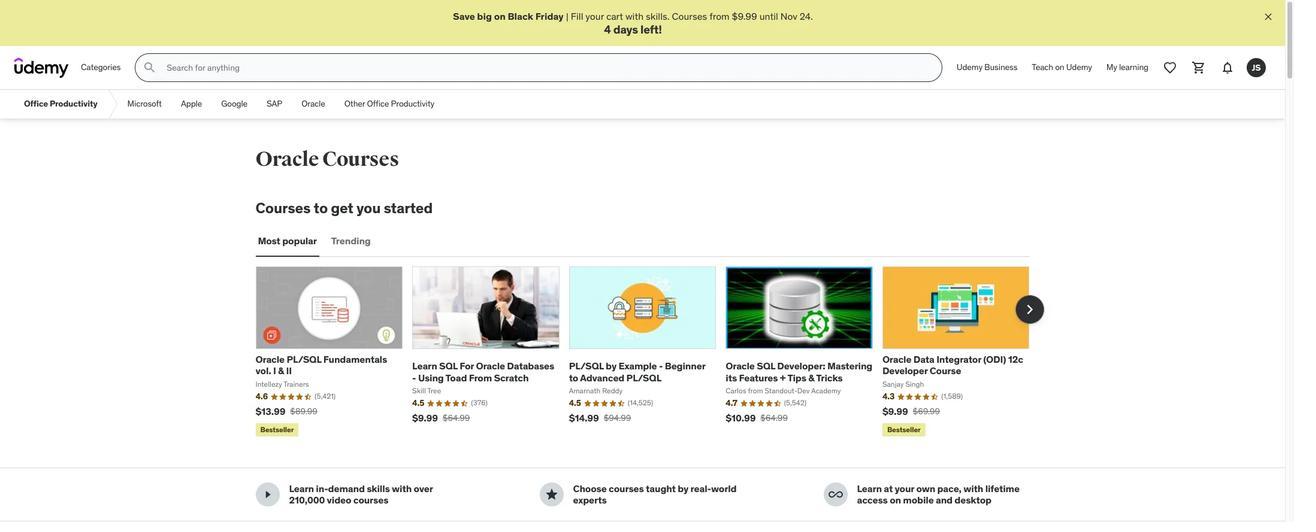 Task type: vqa. For each thing, say whether or not it's contained in the screenshot.
Oracle for Oracle
yes



Task type: describe. For each thing, give the bounding box(es) containing it.
nov
[[781, 10, 798, 22]]

oracle sql developer: mastering its features + tips & tricks link
[[726, 360, 873, 384]]

oracle sql developer: mastering its features + tips & tricks
[[726, 360, 873, 384]]

learn for learn  sql for oracle databases - using toad from scratch
[[412, 360, 437, 372]]

|
[[566, 10, 569, 22]]

other
[[344, 99, 365, 109]]

friday
[[536, 10, 564, 22]]

skills.
[[646, 10, 670, 22]]

2 vertical spatial courses
[[256, 199, 311, 218]]

get
[[331, 199, 353, 218]]

on inside 'learn at your own pace, with lifetime access on mobile and desktop'
[[890, 495, 901, 507]]

oracle courses
[[256, 147, 399, 172]]

fill
[[571, 10, 583, 22]]

ii
[[286, 365, 292, 377]]

choose
[[573, 483, 607, 495]]

microsoft link
[[118, 90, 171, 119]]

wishlist image
[[1163, 61, 1178, 75]]

oracle data integrator (odi) 12c developer course link
[[883, 354, 1024, 377]]

oracle inside learn  sql for oracle databases - using toad from scratch
[[476, 360, 505, 372]]

2 horizontal spatial pl/sql
[[627, 372, 662, 384]]

course
[[930, 365, 962, 377]]

& inside oracle sql developer: mastering its features + tips & tricks
[[809, 372, 815, 384]]

your inside 'learn at your own pace, with lifetime access on mobile and desktop'
[[895, 483, 915, 495]]

sql for using
[[439, 360, 458, 372]]

12c
[[1009, 354, 1024, 366]]

$9.99
[[732, 10, 757, 22]]

tricks
[[816, 372, 843, 384]]

lifetime
[[986, 483, 1020, 495]]

oracle pl/sql fundamentals vol. i & ii link
[[256, 354, 387, 377]]

business
[[985, 62, 1018, 73]]

trending
[[331, 235, 371, 247]]

oracle for oracle courses
[[256, 147, 319, 172]]

4
[[604, 22, 611, 37]]

Search for anything text field
[[164, 58, 928, 78]]

most popular
[[258, 235, 317, 247]]

by inside pl/sql by example - beginner to advanced pl/sql
[[606, 360, 617, 372]]

+
[[780, 372, 786, 384]]

0 vertical spatial to
[[314, 199, 328, 218]]

save
[[453, 10, 475, 22]]

oracle for oracle sql developer: mastering its features + tips & tricks
[[726, 360, 755, 372]]

teach
[[1032, 62, 1054, 73]]

sql for +
[[757, 360, 775, 372]]

oracle for oracle data integrator (odi) 12c developer course
[[883, 354, 912, 366]]

teach on udemy link
[[1025, 53, 1100, 82]]

with inside 'learn at your own pace, with lifetime access on mobile and desktop'
[[964, 483, 984, 495]]

data
[[914, 354, 935, 366]]

world
[[711, 483, 737, 495]]

with inside learn in-demand skills with over 210,000 video courses
[[392, 483, 412, 495]]

24.
[[800, 10, 813, 22]]

1 udemy from the left
[[957, 62, 983, 73]]

1 horizontal spatial pl/sql
[[569, 360, 604, 372]]

medium image for choose
[[544, 488, 559, 503]]

databases
[[507, 360, 555, 372]]

carousel element
[[256, 267, 1044, 440]]

oracle data integrator (odi) 12c developer course
[[883, 354, 1024, 377]]

courses to get you started
[[256, 199, 433, 218]]

other office productivity
[[344, 99, 435, 109]]

2 productivity from the left
[[391, 99, 435, 109]]

advanced
[[580, 372, 625, 384]]

oracle link
[[292, 90, 335, 119]]

on inside 'save big on black friday | fill your cart with skills. courses from $9.99 until nov 24. 4 days left!'
[[494, 10, 506, 22]]

learn for learn in-demand skills with over 210,000 video courses
[[289, 483, 314, 495]]

my
[[1107, 62, 1118, 73]]

its
[[726, 372, 737, 384]]

tips
[[788, 372, 807, 384]]

courses inside choose courses taught by real-world experts
[[609, 483, 644, 495]]

started
[[384, 199, 433, 218]]

over
[[414, 483, 433, 495]]

office inside other office productivity link
[[367, 99, 389, 109]]

office inside office productivity 'link'
[[24, 99, 48, 109]]

for
[[460, 360, 474, 372]]

vol.
[[256, 365, 271, 377]]

features
[[739, 372, 778, 384]]

pl/sql inside oracle pl/sql fundamentals vol. i & ii
[[287, 354, 322, 366]]

learn  sql for oracle databases - using toad from scratch
[[412, 360, 555, 384]]

udemy business
[[957, 62, 1018, 73]]

udemy image
[[14, 58, 69, 78]]

video
[[327, 495, 351, 507]]

next image
[[1020, 300, 1039, 319]]

& inside oracle pl/sql fundamentals vol. i & ii
[[278, 365, 284, 377]]

js link
[[1242, 53, 1271, 82]]

beginner
[[665, 360, 706, 372]]

example
[[619, 360, 657, 372]]

developer
[[883, 365, 928, 377]]

experts
[[573, 495, 607, 507]]

office productivity link
[[14, 90, 107, 119]]

popular
[[282, 235, 317, 247]]

days
[[613, 22, 638, 37]]

choose courses taught by real-world experts
[[573, 483, 737, 507]]

i
[[273, 365, 276, 377]]

teach on udemy
[[1032, 62, 1092, 73]]



Task type: locate. For each thing, give the bounding box(es) containing it.
2 medium image from the left
[[544, 488, 559, 503]]

courses right video
[[353, 495, 389, 507]]

toad
[[446, 372, 467, 384]]

0 vertical spatial courses
[[672, 10, 707, 22]]

apple
[[181, 99, 202, 109]]

office productivity
[[24, 99, 97, 109]]

on left mobile
[[890, 495, 901, 507]]

on right teach
[[1056, 62, 1065, 73]]

oracle inside oracle sql developer: mastering its features + tips & tricks
[[726, 360, 755, 372]]

on right big
[[494, 10, 506, 22]]

your right fill
[[586, 10, 604, 22]]

learn for learn at your own pace, with lifetime access on mobile and desktop
[[857, 483, 882, 495]]

using
[[418, 372, 444, 384]]

from
[[469, 372, 492, 384]]

courses inside learn in-demand skills with over 210,000 video courses
[[353, 495, 389, 507]]

sql left +
[[757, 360, 775, 372]]

productivity
[[50, 99, 97, 109], [391, 99, 435, 109]]

0 horizontal spatial udemy
[[957, 62, 983, 73]]

black
[[508, 10, 533, 22]]

1 horizontal spatial office
[[367, 99, 389, 109]]

most
[[258, 235, 280, 247]]

oracle for oracle pl/sql fundamentals vol. i & ii
[[256, 354, 285, 366]]

0 horizontal spatial courses
[[256, 199, 311, 218]]

microsoft
[[127, 99, 162, 109]]

0 horizontal spatial &
[[278, 365, 284, 377]]

productivity left arrow pointing to subcategory menu links icon
[[50, 99, 97, 109]]

courses
[[672, 10, 707, 22], [322, 147, 399, 172], [256, 199, 311, 218]]

oracle pl/sql fundamentals vol. i & ii
[[256, 354, 387, 377]]

1 horizontal spatial udemy
[[1067, 62, 1092, 73]]

with
[[626, 10, 644, 22], [392, 483, 412, 495], [964, 483, 984, 495]]

courses up most popular
[[256, 199, 311, 218]]

learn left at
[[857, 483, 882, 495]]

by left real-
[[678, 483, 689, 495]]

sql left for
[[439, 360, 458, 372]]

shopping cart with 0 items image
[[1192, 61, 1206, 75]]

oracle right for
[[476, 360, 505, 372]]

arrow pointing to subcategory menu links image
[[107, 90, 118, 119]]

0 horizontal spatial your
[[586, 10, 604, 22]]

to left the get
[[314, 199, 328, 218]]

at
[[884, 483, 893, 495]]

- inside pl/sql by example - beginner to advanced pl/sql
[[659, 360, 663, 372]]

from
[[710, 10, 730, 22]]

learn
[[412, 360, 437, 372], [289, 483, 314, 495], [857, 483, 882, 495]]

learn left "in-"
[[289, 483, 314, 495]]

office down udemy image
[[24, 99, 48, 109]]

by inside choose courses taught by real-world experts
[[678, 483, 689, 495]]

cart
[[606, 10, 623, 22]]

0 horizontal spatial -
[[412, 372, 416, 384]]

with right pace,
[[964, 483, 984, 495]]

with inside 'save big on black friday | fill your cart with skills. courses from $9.99 until nov 24. 4 days left!'
[[626, 10, 644, 22]]

2 sql from the left
[[757, 360, 775, 372]]

1 horizontal spatial to
[[569, 372, 578, 384]]

1 sql from the left
[[439, 360, 458, 372]]

1 horizontal spatial on
[[890, 495, 901, 507]]

0 horizontal spatial sql
[[439, 360, 458, 372]]

0 horizontal spatial with
[[392, 483, 412, 495]]

0 vertical spatial by
[[606, 360, 617, 372]]

google
[[221, 99, 248, 109]]

courses left from
[[672, 10, 707, 22]]

pl/sql right advanced
[[627, 372, 662, 384]]

learning
[[1119, 62, 1149, 73]]

& right i
[[278, 365, 284, 377]]

learn at your own pace, with lifetime access on mobile and desktop
[[857, 483, 1020, 507]]

medium image
[[260, 488, 275, 503], [544, 488, 559, 503]]

udemy left business at the right of page
[[957, 62, 983, 73]]

by left example
[[606, 360, 617, 372]]

own
[[917, 483, 936, 495]]

to
[[314, 199, 328, 218], [569, 372, 578, 384]]

pl/sql right i
[[287, 354, 322, 366]]

productivity inside 'link'
[[50, 99, 97, 109]]

your inside 'save big on black friday | fill your cart with skills. courses from $9.99 until nov 24. 4 days left!'
[[586, 10, 604, 22]]

1 vertical spatial to
[[569, 372, 578, 384]]

productivity right other
[[391, 99, 435, 109]]

0 horizontal spatial learn
[[289, 483, 314, 495]]

access
[[857, 495, 888, 507]]

in-
[[316, 483, 328, 495]]

0 horizontal spatial to
[[314, 199, 328, 218]]

sap
[[267, 99, 282, 109]]

learn left toad
[[412, 360, 437, 372]]

1 horizontal spatial courses
[[609, 483, 644, 495]]

developer:
[[777, 360, 826, 372]]

with up days
[[626, 10, 644, 22]]

udemy
[[957, 62, 983, 73], [1067, 62, 1092, 73]]

1 horizontal spatial your
[[895, 483, 915, 495]]

1 vertical spatial by
[[678, 483, 689, 495]]

courses left taught
[[609, 483, 644, 495]]

oracle left +
[[726, 360, 755, 372]]

courses inside 'save big on black friday | fill your cart with skills. courses from $9.99 until nov 24. 4 days left!'
[[672, 10, 707, 22]]

1 vertical spatial courses
[[322, 147, 399, 172]]

most popular button
[[256, 227, 319, 256]]

learn inside learn in-demand skills with over 210,000 video courses
[[289, 483, 314, 495]]

pace,
[[938, 483, 962, 495]]

& right tips
[[809, 372, 815, 384]]

you
[[357, 199, 381, 218]]

1 vertical spatial your
[[895, 483, 915, 495]]

apple link
[[171, 90, 212, 119]]

office
[[24, 99, 48, 109], [367, 99, 389, 109]]

big
[[477, 10, 492, 22]]

oracle inside oracle pl/sql fundamentals vol. i & ii
[[256, 354, 285, 366]]

save big on black friday | fill your cart with skills. courses from $9.99 until nov 24. 4 days left!
[[453, 10, 813, 37]]

- right example
[[659, 360, 663, 372]]

1 horizontal spatial courses
[[322, 147, 399, 172]]

sql inside oracle sql developer: mastering its features + tips & tricks
[[757, 360, 775, 372]]

sql
[[439, 360, 458, 372], [757, 360, 775, 372]]

2 horizontal spatial with
[[964, 483, 984, 495]]

your right at
[[895, 483, 915, 495]]

oracle left ii
[[256, 354, 285, 366]]

1 horizontal spatial sql
[[757, 360, 775, 372]]

medium image for learn
[[260, 488, 275, 503]]

scratch
[[494, 372, 529, 384]]

oracle down sap "link"
[[256, 147, 319, 172]]

1 office from the left
[[24, 99, 48, 109]]

1 medium image from the left
[[260, 488, 275, 503]]

0 horizontal spatial courses
[[353, 495, 389, 507]]

js
[[1252, 62, 1261, 73]]

courses up you
[[322, 147, 399, 172]]

0 horizontal spatial pl/sql
[[287, 354, 322, 366]]

real-
[[691, 483, 711, 495]]

1 horizontal spatial productivity
[[391, 99, 435, 109]]

oracle left data
[[883, 354, 912, 366]]

courses
[[609, 483, 644, 495], [353, 495, 389, 507]]

1 horizontal spatial with
[[626, 10, 644, 22]]

other office productivity link
[[335, 90, 444, 119]]

0 vertical spatial your
[[586, 10, 604, 22]]

medium image left the experts
[[544, 488, 559, 503]]

1 horizontal spatial &
[[809, 372, 815, 384]]

2 horizontal spatial courses
[[672, 10, 707, 22]]

on
[[494, 10, 506, 22], [1056, 62, 1065, 73], [890, 495, 901, 507]]

trending button
[[329, 227, 373, 256]]

mastering
[[828, 360, 873, 372]]

my learning
[[1107, 62, 1149, 73]]

(odi)
[[984, 354, 1007, 366]]

-
[[659, 360, 663, 372], [412, 372, 416, 384]]

2 horizontal spatial learn
[[857, 483, 882, 495]]

oracle inside the oracle data integrator (odi) 12c developer course
[[883, 354, 912, 366]]

until
[[760, 10, 778, 22]]

submit search image
[[143, 61, 157, 75]]

1 horizontal spatial learn
[[412, 360, 437, 372]]

desktop
[[955, 495, 992, 507]]

sql inside learn  sql for oracle databases - using toad from scratch
[[439, 360, 458, 372]]

learn inside learn  sql for oracle databases - using toad from scratch
[[412, 360, 437, 372]]

notifications image
[[1221, 61, 1235, 75]]

1 horizontal spatial by
[[678, 483, 689, 495]]

office right other
[[367, 99, 389, 109]]

- inside learn  sql for oracle databases - using toad from scratch
[[412, 372, 416, 384]]

google link
[[212, 90, 257, 119]]

udemy business link
[[950, 53, 1025, 82]]

1 horizontal spatial medium image
[[544, 488, 559, 503]]

2 horizontal spatial on
[[1056, 62, 1065, 73]]

- left using
[[412, 372, 416, 384]]

0 horizontal spatial medium image
[[260, 488, 275, 503]]

0 horizontal spatial by
[[606, 360, 617, 372]]

0 horizontal spatial productivity
[[50, 99, 97, 109]]

learn in-demand skills with over 210,000 video courses
[[289, 483, 433, 507]]

to inside pl/sql by example - beginner to advanced pl/sql
[[569, 372, 578, 384]]

0 horizontal spatial on
[[494, 10, 506, 22]]

skills
[[367, 483, 390, 495]]

learn inside 'learn at your own pace, with lifetime access on mobile and desktop'
[[857, 483, 882, 495]]

pl/sql by example - beginner to advanced pl/sql link
[[569, 360, 706, 384]]

pl/sql by example - beginner to advanced pl/sql
[[569, 360, 706, 384]]

2 udemy from the left
[[1067, 62, 1092, 73]]

0 horizontal spatial office
[[24, 99, 48, 109]]

210,000
[[289, 495, 325, 507]]

0 vertical spatial on
[[494, 10, 506, 22]]

integrator
[[937, 354, 982, 366]]

mobile
[[903, 495, 934, 507]]

and
[[936, 495, 953, 507]]

sap link
[[257, 90, 292, 119]]

1 horizontal spatial -
[[659, 360, 663, 372]]

1 vertical spatial on
[[1056, 62, 1065, 73]]

fundamentals
[[324, 354, 387, 366]]

udemy left my
[[1067, 62, 1092, 73]]

2 vertical spatial on
[[890, 495, 901, 507]]

medium image left 210,000
[[260, 488, 275, 503]]

my learning link
[[1100, 53, 1156, 82]]

1 productivity from the left
[[50, 99, 97, 109]]

close image
[[1263, 11, 1275, 23]]

pl/sql left example
[[569, 360, 604, 372]]

oracle for oracle
[[302, 99, 325, 109]]

2 office from the left
[[367, 99, 389, 109]]

to left advanced
[[569, 372, 578, 384]]

medium image
[[829, 488, 843, 503]]

by
[[606, 360, 617, 372], [678, 483, 689, 495]]

demand
[[328, 483, 365, 495]]

oracle right sap
[[302, 99, 325, 109]]

with left over
[[392, 483, 412, 495]]

taught
[[646, 483, 676, 495]]



